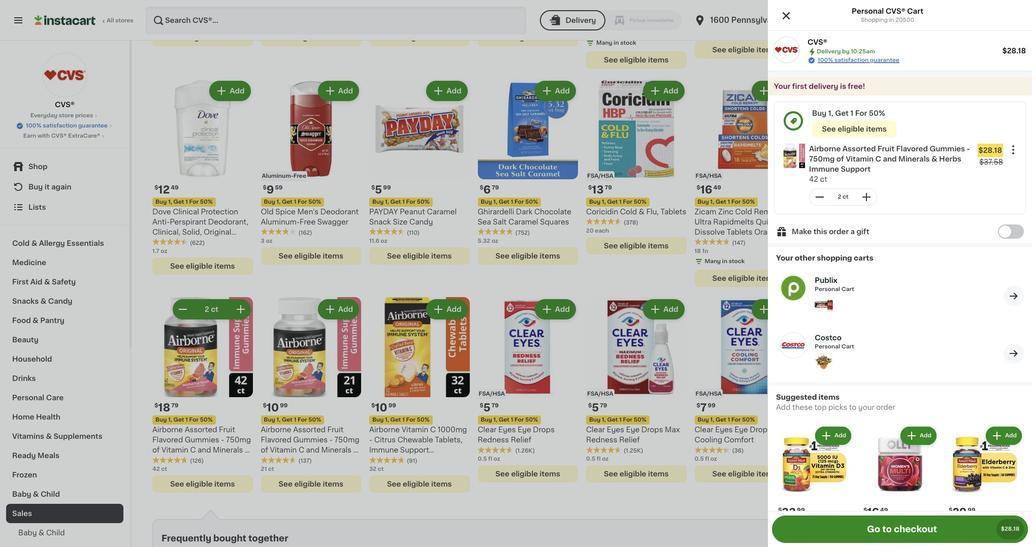 Task type: vqa. For each thing, say whether or not it's contained in the screenshot.
fl corresponding to Clear Eyes Eye Drops Cooling Comfort
yes



Task type: describe. For each thing, give the bounding box(es) containing it.
for for (162)
[[298, 199, 307, 205]]

get inside coupon-wrapper "element"
[[835, 110, 849, 117]]

your for your other shopping carts
[[776, 255, 794, 262]]

buy for (91)
[[372, 417, 384, 423]]

candy inside 'snacks & candy' link
[[48, 298, 72, 305]]

buy it again
[[28, 183, 71, 191]]

support inside airborne assorted fruit flavored gummies - 750mg of vitamin c and minerals & herbs immune support 42 ct
[[841, 166, 871, 173]]

0.5 fl oz for clear eyes eye drops cooling comfort
[[695, 456, 717, 462]]

33
[[782, 507, 796, 518]]

flavored inside airborne assorted fruit flavored gummies - 750mg of vitamin c and minerals & herbs immune support 42 ct
[[897, 145, 928, 152]]

tablets inside buy 1, get 1 for 50% one a day multivitamin/multimineral supplement, men's health formula, tablets
[[944, 457, 970, 464]]

1 vertical spatial delivery by 10:25am
[[817, 49, 875, 54]]

10:25am inside "link"
[[933, 16, 966, 24]]

buy 1, get 1 for 50% inside coupon-wrapper "element"
[[813, 110, 886, 117]]

your
[[859, 404, 875, 411]]

support right the (137)
[[315, 457, 344, 464]]

17
[[809, 184, 820, 195]]

49 for zinc
[[714, 185, 721, 190]]

vera
[[873, 228, 889, 236]]

1 horizontal spatial 1.7
[[912, 20, 919, 25]]

0.5 fl oz for zicam extreme congestion relief no-drip nasal spray with soothing aloe vera
[[803, 248, 826, 254]]

21 ct
[[261, 466, 274, 472]]

for for (137)
[[298, 417, 307, 423]]

frequently
[[162, 535, 211, 543]]

50% for (277)
[[851, 199, 864, 205]]

household
[[12, 356, 52, 363]]

supplement
[[369, 457, 413, 464]]

$ for (277)
[[805, 185, 809, 190]]

flavor inside zicam zinc cold remedy rapidmelts quick-dissolve tablets lemon-lime flavor with echinacea ct
[[986, 228, 1008, 236]]

for for (91)
[[406, 417, 416, 423]]

salt
[[493, 218, 507, 225]]

caramel inside ghirardelli dark chocolate sea salt caramel squares
[[509, 218, 538, 225]]

add for clear eyes eye drops cooling comfort
[[772, 306, 787, 313]]

fsa/hsa for coricidin cold & flu, tablets
[[587, 173, 614, 179]]

airborne assorted fruit flavored gummies - 750mg of vitamin c and minerals & herbs immune support for 18
[[152, 426, 251, 464]]

your first delivery is free!
[[774, 83, 866, 90]]

fsa/hsa for clear eyes eye drops redness relief
[[479, 391, 505, 397]]

buy for (378)
[[589, 199, 601, 205]]

ct inside zicam zinc cold remedy rapidmelts quick-dissolve tablets lemon-lime flavor with echinacea ct
[[969, 239, 977, 246]]

c inside airborne assorted fruit flavored gummies - 750mg of vitamin c and minerals & herbs immune support 42 ct
[[876, 155, 882, 163]]

500 fl oz
[[586, 30, 611, 36]]

payday peanut caramel snack size candy
[[369, 208, 457, 225]]

50% for (1.25k)
[[634, 417, 647, 423]]

first
[[12, 278, 29, 286]]

0.5 for clear eyes eye drops redness relief
[[478, 456, 487, 462]]

assorted for 10
[[293, 426, 326, 433]]

50% inside buy 1, get 1 for 50% one a day multivitamin/multimineral supplement, men's health formula, tablets
[[959, 417, 972, 423]]

5 for payday peanut caramel snack size candy
[[375, 184, 382, 195]]

cooling
[[695, 436, 723, 444]]

$ for (64)
[[805, 403, 809, 409]]

eye for comfort
[[735, 426, 748, 433]]

add for coricidin cold & flu, tablets
[[664, 87, 679, 95]]

$ for (378)
[[588, 185, 592, 190]]

11.6
[[369, 238, 379, 244]]

1, for (162)
[[277, 199, 281, 205]]

79 for coricidin cold & flu, tablets
[[605, 185, 612, 190]]

79 for clear eyes eye drops redness relief
[[492, 403, 499, 409]]

$ 5 79 for clear eyes eye drops max redness relief
[[588, 402, 607, 413]]

750mg inside airborne assorted fruit flavored gummies - 750mg of vitamin c and minerals & herbs immune support 42 ct
[[809, 155, 835, 163]]

0 vertical spatial $28.18
[[1003, 47, 1026, 54]]

add inside suggested items add these top picks to your order
[[776, 404, 791, 411]]

of for 10
[[261, 447, 268, 454]]

$ 17 99
[[805, 184, 829, 195]]

$28.18 inside $28.18 $37.58
[[979, 147, 1003, 154]]

extracare®
[[68, 133, 100, 139]]

zinc for quick-
[[935, 208, 951, 215]]

1, for (147)
[[711, 199, 715, 205]]

airborne assorted fruit flavored gummies - 750mg of vitamin c and minerals & herbs immune support 42 ct
[[809, 145, 970, 183]]

20500
[[896, 17, 915, 23]]

chewable
[[398, 436, 433, 444]]

1 horizontal spatial many in stock
[[705, 258, 745, 264]]

1 for (752)
[[511, 199, 513, 205]]

0 vertical spatial 500 ml
[[695, 20, 715, 25]]

herbs for 10
[[261, 457, 283, 464]]

cvs® up store
[[55, 101, 75, 108]]

7
[[701, 402, 707, 413]]

1, for (110)
[[385, 199, 389, 205]]

- inside airborne vitamin c 1000mg - citrus chewable tablets, immune support supplement
[[369, 436, 373, 444]]

household link
[[6, 350, 123, 369]]

1, inside coupon-wrapper "element"
[[829, 110, 834, 117]]

0 vertical spatial 1.7 oz
[[912, 20, 927, 25]]

100% satisfaction guarantee inside 100% satisfaction guarantee button
[[26, 123, 108, 129]]

add for airborne assorted fruit flavored gummies - 750mg of vitamin c and minerals & herbs immune support
[[338, 306, 353, 313]]

1, for (64)
[[819, 417, 823, 423]]

care
[[46, 394, 64, 401]]

1 horizontal spatial to
[[883, 525, 892, 534]]

in down service type group
[[614, 40, 619, 46]]

0 horizontal spatial by
[[842, 49, 850, 54]]

1 horizontal spatial delivery
[[817, 49, 841, 54]]

product group containing one a day multivitamin/multimineral supplement, men's health formula, tablets
[[912, 297, 1012, 493]]

shop link
[[6, 157, 123, 177]]

airborne assorted fruit flavored gummies - 750mg of vitamin c and minerals & herbs immune support image
[[781, 144, 805, 168]]

1 horizontal spatial ml
[[816, 30, 823, 36]]

99 for peanut
[[383, 185, 391, 190]]

instacart logo image
[[35, 14, 96, 26]]

32
[[369, 466, 377, 472]]

eyes for relief
[[499, 426, 516, 433]]

11
[[809, 402, 819, 413]]

antibacterial
[[833, 436, 878, 444]]

satisfaction inside button
[[43, 123, 77, 129]]

decrement quantity of airborne assorted fruit flavored gummies - 750mg of vitamin c and minerals & herbs immune support image for increment quantity of airborne assorted fruit flavored gummies - 750mg of vitamin c and minerals & herbs immune support icon
[[177, 303, 189, 315]]

personal inside costco personal cart
[[815, 344, 840, 350]]

add for payday peanut caramel snack size candy
[[447, 87, 462, 95]]

caramel inside "payday peanut caramel snack size candy"
[[427, 208, 457, 215]]

see eligible items inside button
[[822, 126, 887, 133]]

tablets inside zicam zinc cold remedy rapidmelts quick-dissolve tablets lemon-lime flavor with echinacea ct
[[912, 228, 938, 236]]

product group containing 7
[[695, 297, 795, 483]]

echinacea
[[930, 239, 967, 246]]

$ 6 79
[[480, 184, 499, 195]]

see eligible items button inside coupon-wrapper "element"
[[813, 120, 897, 138]]

50% inside coupon-wrapper "element"
[[869, 110, 886, 117]]

stock for 500 ml
[[838, 40, 854, 46]]

see inside coupon-wrapper "element"
[[822, 126, 836, 133]]

$ for (752)
[[480, 185, 484, 190]]

get for (1.25k)
[[607, 417, 618, 423]]

0 vertical spatial aluminum-
[[262, 173, 294, 179]]

none field inside product group
[[1008, 144, 1020, 156]]

cold inside zicam zinc cold remedy rapidmelts quick-dissolve tablets lemon-lime flavor with echinacea ct
[[953, 208, 969, 215]]

supplements
[[54, 433, 102, 440]]

0 vertical spatial ml
[[708, 20, 715, 25]]

immune inside airborne vitamin c 1000mg - citrus chewable tablets, immune support supplement
[[369, 447, 399, 454]]

pennsylvania
[[732, 16, 784, 24]]

0 horizontal spatial 16
[[701, 184, 713, 195]]

clean
[[152, 239, 173, 246]]

peanut
[[400, 208, 425, 215]]

redness inside clear eyes eye drops redness relief
[[478, 436, 509, 444]]

lists link
[[6, 197, 123, 217]]

support right (126)
[[207, 457, 236, 464]]

delivery button
[[540, 10, 605, 30]]

delivery inside "link"
[[887, 16, 920, 24]]

(622)
[[190, 240, 205, 246]]

tablets right flu,
[[661, 208, 687, 215]]

buy 1, get 1 for 50% for (1.25k)
[[589, 417, 647, 423]]

vitamins
[[12, 433, 44, 440]]

suggested
[[776, 394, 817, 401]]

for for (1.26k)
[[515, 417, 524, 423]]

1 for (137)
[[294, 417, 296, 423]]

32 ct
[[369, 466, 384, 472]]

zicam for 17
[[803, 208, 825, 215]]

product group containing add
[[912, 79, 1012, 287]]

$ inside $ 29 99
[[949, 508, 953, 513]]

500 for (260)
[[695, 20, 707, 25]]

1 inside coupon-wrapper "element"
[[851, 110, 854, 117]]

0 horizontal spatial order
[[829, 228, 849, 235]]

one
[[912, 426, 927, 433]]

rapidmelts inside zicam zinc cold remedy ultra rapidmelts quick- dissolve tablets orange cream flavor ct
[[714, 218, 754, 225]]

2 horizontal spatial 49
[[881, 508, 888, 513]]

0 vertical spatial satisfaction
[[835, 57, 869, 63]]

medicine
[[12, 259, 46, 266]]

candy inside "payday peanut caramel snack size candy"
[[410, 218, 433, 225]]

spice
[[275, 208, 296, 215]]

0 horizontal spatial 42
[[152, 466, 160, 472]]

cold up medicine
[[12, 240, 30, 247]]

pantry
[[40, 317, 64, 324]]

relief inside zicam extreme congestion relief no-drip nasal spray with soothing aloe vera
[[803, 218, 824, 225]]

eye for redness
[[626, 426, 640, 433]]

first aid & safety link
[[6, 272, 123, 292]]

supplement,
[[912, 447, 957, 454]]

remedy for dissolve
[[971, 208, 1001, 215]]

immune inside airborne assorted fruit flavored gummies - 750mg of vitamin c and minerals & herbs immune support 42 ct
[[809, 166, 839, 173]]

payday
[[369, 208, 398, 215]]

avenue
[[786, 16, 815, 24]]

zicam inside zicam zinc cold remedy rapidmelts quick-dissolve tablets lemon-lime flavor with echinacea ct
[[912, 208, 934, 215]]

1, inside buy 1, get 1 for 50% one a day multivitamin/multimineral supplement, men's health formula, tablets
[[928, 417, 932, 423]]

coca cola zero sugar caffeine free soda soft drink image
[[815, 296, 834, 314]]

allergy
[[39, 240, 65, 247]]

coricidin cold & flu, tablets
[[586, 208, 687, 215]]

1 vertical spatial 1.7
[[152, 248, 159, 254]]

add button for clear eyes eye drops cooling comfort
[[753, 300, 792, 318]]

1000mg
[[438, 426, 467, 433]]

cvs® down avenue
[[808, 39, 828, 46]]

beauty
[[12, 336, 38, 344]]

with inside zicam extreme congestion relief no-drip nasal spray with soothing aloe vera
[[803, 228, 820, 236]]

citrus inside airborne vitamin c 1000mg - citrus chewable tablets, immune support supplement
[[374, 436, 396, 444]]

personal inside 'link'
[[12, 394, 44, 401]]

to inside suggested items add these top picks to your order
[[849, 404, 857, 411]]

buy 1, get 1 for 50% for (1.26k)
[[481, 417, 538, 423]]

guarantee inside 100% satisfaction guarantee button
[[78, 123, 108, 129]]

ready
[[12, 452, 36, 459]]

dove clinical protection anti-perspirant deodorant, clinical, solid, original clean scent
[[152, 208, 249, 246]]

gummies inside airborne assorted fruit flavored gummies - 750mg of vitamin c and minerals & herbs immune support 42 ct
[[930, 145, 966, 152]]

buy inside coupon-wrapper "element"
[[813, 110, 827, 117]]

aluminum- inside old spice men's deodorant aluminum-free swagger
[[261, 218, 300, 225]]

vitamin up the 21 ct at the left bottom of page
[[270, 447, 297, 454]]

get for (752)
[[499, 199, 510, 205]]

checkout
[[894, 525, 937, 534]]

42 inside airborne assorted fruit flavored gummies - 750mg of vitamin c and minerals & herbs immune support 42 ct
[[809, 176, 819, 183]]

it
[[45, 183, 50, 191]]

0 horizontal spatial 10:25am
[[851, 49, 875, 54]]

product group containing 12
[[152, 79, 253, 275]]

$ for (36)
[[697, 403, 701, 409]]

$ 10 99 for airborne vitamin c 1000mg - citrus chewable tablets, immune support supplement
[[371, 402, 396, 413]]

1 vertical spatial $ 16 49
[[864, 507, 888, 518]]

0 horizontal spatial 18
[[158, 402, 170, 413]]

relief inside clear eyes eye drops max redness relief
[[620, 436, 640, 444]]

fruit inside airborne assorted fruit flavored gummies - 750mg of vitamin c and minerals & herbs immune support 42 ct
[[878, 145, 895, 152]]

snacks & candy
[[12, 298, 72, 305]]

zicam zinc cold remedy rapidmelts quick-dissolve tablets lemon-lime flavor with echinacea ct
[[912, 208, 1009, 246]]

(260)
[[732, 12, 748, 17]]

swagger
[[317, 218, 349, 225]]

1 horizontal spatial many
[[705, 258, 721, 264]]

with inside zicam zinc cold remedy rapidmelts quick-dissolve tablets lemon-lime flavor with echinacea ct
[[912, 239, 928, 246]]

aluminum-free
[[262, 173, 306, 179]]

- inside airborne assorted fruit flavored gummies - 750mg of vitamin c and minerals & herbs immune support 42 ct
[[967, 145, 970, 152]]

59
[[275, 185, 283, 190]]

increment quantity of airborne assorted fruit flavored gummies - 750mg of vitamin c and minerals & herbs immune support image
[[235, 303, 247, 315]]

nasal
[[856, 218, 876, 225]]

18 1n
[[695, 248, 709, 254]]

costco
[[815, 334, 842, 341]]

frequently bought together
[[162, 535, 288, 543]]

buy it again link
[[6, 177, 123, 197]]

clinical
[[173, 208, 199, 215]]

buy 1, get 1 for 50% for (36)
[[698, 417, 755, 423]]

$ inside $ 33 99
[[778, 508, 782, 513]]

add button for ghirardelli dark chocolate sea salt caramel squares
[[536, 82, 575, 100]]

add for zicam extreme congestion relief no-drip nasal spray with soothing aloe vera
[[881, 87, 896, 95]]

flavor inside zicam zinc cold remedy ultra rapidmelts quick- dissolve tablets orange cream flavor ct
[[720, 239, 742, 246]]

product group containing 11
[[803, 297, 904, 493]]

& inside airborne assorted fruit flavored gummies - 750mg of vitamin c and minerals & herbs immune support 42 ct
[[932, 155, 938, 163]]

product group
[[775, 140, 1026, 210]]

of for 18
[[152, 447, 160, 454]]

buy 1, get 1 for 50% for (162)
[[264, 199, 321, 205]]

2 vertical spatial $28.18
[[1001, 526, 1020, 532]]

1 horizontal spatial 18
[[695, 248, 701, 254]]

order inside suggested items add these top picks to your order
[[877, 404, 896, 411]]

add for zicam zinc cold remedy ultra rapidmelts quick- dissolve tablets orange cream flavor ct
[[772, 87, 787, 95]]

0 vertical spatial free
[[294, 173, 306, 179]]

1 for (1.26k)
[[511, 417, 513, 423]]

buy 1, get 1 for 50% for (622)
[[155, 199, 213, 205]]

1 horizontal spatial 16
[[868, 507, 880, 518]]

cvs® inside personal cvs® cart shopping in 20500
[[886, 8, 906, 15]]

your for your first delivery is free!
[[774, 83, 791, 90]]

assorted inside airborne assorted fruit flavored gummies - 750mg of vitamin c and minerals & herbs immune support 42 ct
[[843, 145, 876, 152]]

20 each
[[586, 228, 609, 233]]

$ for (162)
[[263, 185, 267, 190]]

add button for old spice men's deodorant aluminum-free swagger
[[319, 82, 358, 100]]

with
[[38, 133, 50, 139]]

vitamin inside airborne vitamin c 1000mg - citrus chewable tablets, immune support supplement
[[402, 426, 429, 433]]

scrubbing
[[803, 447, 840, 454]]

carts
[[854, 255, 874, 262]]

100% inside the 100% satisfaction guarantee link
[[818, 57, 834, 63]]

$ 11 29
[[805, 402, 827, 413]]

snacks
[[12, 298, 39, 305]]

0 vertical spatial baby
[[12, 491, 31, 498]]

no-
[[826, 218, 839, 225]]

assorted for 18
[[185, 426, 217, 433]]

vitamin inside airborne assorted fruit flavored gummies - 750mg of vitamin c and minerals & herbs immune support 42 ct
[[846, 155, 874, 163]]

stores
[[115, 18, 133, 23]]

surface
[[803, 436, 831, 444]]

get for (126)
[[174, 417, 184, 423]]

1, for (378)
[[602, 199, 606, 205]]

fruit for 18
[[219, 426, 235, 433]]

99 inside $ 29 99
[[968, 508, 976, 513]]

aid
[[30, 278, 42, 286]]

42 ct
[[152, 466, 167, 472]]

of inside airborne assorted fruit flavored gummies - 750mg of vitamin c and minerals & herbs immune support 42 ct
[[837, 155, 844, 163]]

lists
[[28, 204, 46, 211]]

chocolate
[[535, 208, 572, 215]]

eligible inside coupon-wrapper "element"
[[838, 126, 865, 133]]

1 vertical spatial 29
[[953, 507, 967, 518]]

product group containing 18
[[152, 297, 253, 493]]

again
[[51, 183, 71, 191]]

99 for assorted
[[280, 403, 288, 409]]

dissolve inside zicam zinc cold remedy rapidmelts quick-dissolve tablets lemon-lime flavor with echinacea ct
[[978, 218, 1009, 225]]

fl for zicam extreme congestion relief no-drip nasal spray with soothing aloe vera
[[814, 248, 818, 254]]

buy inside buy it again link
[[28, 183, 43, 191]]

quick- inside zicam zinc cold remedy ultra rapidmelts quick- dissolve tablets orange cream flavor ct
[[756, 218, 780, 225]]

1, for (622)
[[168, 199, 172, 205]]

snacks & candy link
[[6, 292, 123, 311]]

free inside old spice men's deodorant aluminum-free swagger
[[300, 218, 316, 225]]

buy 1, get 1 for 50% one a day multivitamin/multimineral supplement, men's health formula, tablets
[[912, 417, 1006, 464]]

for for (622)
[[189, 199, 199, 205]]

(1.26k)
[[516, 448, 535, 454]]

ct inside zicam zinc cold remedy ultra rapidmelts quick- dissolve tablets orange cream flavor ct
[[744, 239, 752, 246]]

200 each
[[912, 466, 939, 472]]

personal inside publix personal cart
[[815, 287, 840, 292]]

airborne for (137)
[[261, 426, 291, 433]]

make this order a gift
[[792, 228, 870, 235]]

men's inside old spice men's deodorant aluminum-free swagger
[[297, 208, 319, 215]]

1 horizontal spatial stock
[[729, 258, 745, 264]]

dove
[[152, 208, 171, 215]]

tablets,
[[435, 436, 463, 444]]

minerals inside airborne assorted fruit flavored gummies - 750mg of vitamin c and minerals & herbs immune support 42 ct
[[899, 155, 930, 163]]

buy for (622)
[[155, 199, 167, 205]]

many for fl
[[597, 40, 613, 46]]

$ 10 99 for airborne assorted fruit flavored gummies - 750mg of vitamin c and minerals & herbs immune support
[[263, 402, 288, 413]]



Task type: locate. For each thing, give the bounding box(es) containing it.
herbs up 42 ct
[[152, 457, 174, 464]]

eyes inside clear eyes eye drops redness relief
[[499, 426, 516, 433]]

gummies for 10
[[293, 436, 328, 444]]

0 horizontal spatial citrus
[[374, 436, 396, 444]]

0 horizontal spatial ml
[[708, 20, 715, 25]]

child up sales link
[[41, 491, 60, 498]]

baby & child link down ready meals link
[[6, 485, 123, 504]]

1 eye from the left
[[518, 426, 531, 433]]

personal down drinks on the left
[[12, 394, 44, 401]]

$ inside $ 6 79
[[480, 185, 484, 190]]

750mg for 10
[[334, 436, 360, 444]]

get for (277)
[[824, 199, 835, 205]]

0 vertical spatial child
[[41, 491, 60, 498]]

100% inside 100% satisfaction guarantee button
[[26, 123, 41, 129]]

10:25am up the 100% satisfaction guarantee link
[[851, 49, 875, 54]]

1 go to cart element from the top
[[1004, 286, 1024, 306]]

zicam for 16
[[695, 208, 717, 215]]

caramel down dark
[[509, 218, 538, 225]]

ghirardelli dark chocolate sea salt caramel squares
[[478, 208, 572, 225]]

1 vertical spatial 10:25am
[[851, 49, 875, 54]]

50% up extreme
[[851, 199, 864, 205]]

eyes inside clear eyes eye drops cooling comfort
[[716, 426, 733, 433]]

1 horizontal spatial 42
[[809, 176, 819, 183]]

1 for (1.25k)
[[620, 417, 622, 423]]

0 horizontal spatial 10
[[267, 402, 279, 413]]

1 vertical spatial with
[[912, 239, 928, 246]]

2 horizontal spatial clear
[[695, 426, 714, 433]]

1 vertical spatial 16
[[868, 507, 880, 518]]

drops for clear eyes eye drops max redness relief
[[642, 426, 663, 433]]

1 vertical spatial your
[[776, 255, 794, 262]]

and inside airborne assorted fruit flavored gummies - 750mg of vitamin c and minerals & herbs immune support 42 ct
[[883, 155, 897, 163]]

tablets
[[661, 208, 687, 215], [727, 228, 753, 236], [912, 228, 938, 236], [944, 457, 970, 464]]

add button for coricidin cold & flu, tablets
[[644, 82, 684, 100]]

1 clear from the left
[[478, 426, 497, 433]]

2 ct from the left
[[969, 239, 977, 246]]

50% up clear eyes eye drops redness relief
[[526, 417, 538, 423]]

anti-
[[152, 218, 170, 225]]

1 vertical spatial $28.18
[[979, 147, 1003, 154]]

1.7
[[912, 20, 919, 25], [152, 248, 159, 254]]

for up clear eyes eye drops max redness relief
[[623, 417, 633, 423]]

1 horizontal spatial satisfaction
[[835, 57, 869, 63]]

frozen link
[[6, 465, 123, 485]]

0.5 up other on the right top of the page
[[803, 248, 813, 254]]

0 vertical spatial citrus
[[374, 436, 396, 444]]

buy up clear eyes eye drops max redness relief
[[589, 417, 601, 423]]

(324)
[[190, 12, 205, 17]]

buy 1, get 1 for 50% up the spice
[[264, 199, 321, 205]]

100%
[[818, 57, 834, 63], [26, 123, 41, 129]]

$ 12 49
[[154, 184, 179, 195]]

service type group
[[540, 10, 682, 30]]

buy 1, get 1 for 50%
[[813, 110, 886, 117], [155, 199, 213, 205], [264, 199, 321, 205], [372, 199, 430, 205], [481, 199, 538, 205], [589, 199, 647, 205], [698, 199, 755, 205], [806, 199, 864, 205], [155, 417, 213, 423], [264, 417, 321, 423], [372, 417, 430, 423], [481, 417, 538, 423], [589, 417, 647, 423], [698, 417, 755, 423], [806, 417, 864, 423]]

guarantee down the shopping
[[870, 57, 900, 63]]

5.32
[[478, 238, 490, 244]]

for for (64)
[[840, 417, 850, 423]]

home health
[[12, 414, 60, 421]]

None field
[[1008, 144, 1020, 156]]

remedy up orange
[[754, 208, 784, 215]]

1600 pennsylvania avenue northwest
[[711, 16, 859, 24]]

for up disinfectant,
[[840, 417, 850, 423]]

drops inside clear eyes eye drops max redness relief
[[642, 426, 663, 433]]

1 ct from the left
[[744, 239, 752, 246]]

buy for (162)
[[264, 199, 275, 205]]

$ 18 79
[[154, 402, 179, 413]]

50% for (91)
[[417, 417, 430, 423]]

$ 16 49 up ultra
[[697, 184, 721, 195]]

redness inside clear eyes eye drops max redness relief
[[586, 436, 618, 444]]

cvs® link
[[42, 53, 87, 110]]

0 horizontal spatial $ 16 49
[[697, 184, 721, 195]]

for for (1.25k)
[[623, 417, 633, 423]]

1 vertical spatial candy
[[48, 298, 72, 305]]

personal inside personal cvs® cart shopping in 20500
[[852, 8, 884, 15]]

men's inside buy 1, get 1 for 50% one a day multivitamin/multimineral supplement, men's health formula, tablets
[[959, 447, 980, 454]]

multi-
[[872, 426, 893, 433]]

buy 1, get 1 for 50% for (137)
[[264, 417, 321, 423]]

each down formula,
[[925, 466, 939, 472]]

1 baby & child link from the top
[[6, 485, 123, 504]]

clear eyes eye drops cooling comfort
[[695, 426, 772, 444]]

2 horizontal spatial 500
[[803, 30, 815, 36]]

all
[[107, 18, 114, 23]]

baby & child for first baby & child link from the bottom of the page
[[18, 529, 65, 537]]

5.3
[[152, 20, 161, 25]]

0 horizontal spatial eye
[[518, 426, 531, 433]]

(110)
[[407, 230, 420, 236]]

add button for zicam extreme congestion relief no-drip nasal spray with soothing aloe vera
[[861, 82, 901, 100]]

c
[[876, 155, 882, 163], [430, 426, 436, 433], [190, 447, 196, 454], [299, 447, 304, 454]]

0 horizontal spatial 100% satisfaction guarantee
[[26, 123, 108, 129]]

1 horizontal spatial 10:25am
[[933, 16, 966, 24]]

drops left 'max'
[[642, 426, 663, 433]]

redness
[[478, 436, 509, 444], [586, 436, 618, 444]]

go to cart element
[[1004, 286, 1024, 306], [1004, 343, 1024, 364]]

everyday store prices
[[30, 113, 93, 118]]

100% up earn on the top of page
[[26, 123, 41, 129]]

1 inside buy 1, get 1 for 50% one a day multivitamin/multimineral supplement, men's health formula, tablets
[[945, 417, 947, 423]]

product group containing 6
[[478, 79, 578, 264]]

buy 1, get 1 for 50% up the (137)
[[264, 417, 321, 423]]

free!
[[848, 83, 866, 90]]

personal care link
[[6, 388, 123, 408]]

guarantee inside the 100% satisfaction guarantee link
[[870, 57, 900, 63]]

and
[[883, 155, 897, 163], [198, 447, 211, 454], [306, 447, 320, 454]]

many down 1n
[[705, 258, 721, 264]]

1 zinc from the left
[[718, 208, 734, 215]]

buy left it
[[28, 183, 43, 191]]

1 $ 5 79 from the left
[[480, 402, 499, 413]]

go
[[867, 525, 881, 534]]

5.32 oz
[[478, 238, 498, 244]]

oz
[[163, 20, 170, 25], [920, 20, 927, 25], [605, 30, 611, 36], [266, 238, 273, 244], [381, 238, 388, 244], [492, 238, 498, 244], [161, 248, 167, 254], [819, 248, 826, 254], [494, 456, 500, 462], [602, 456, 609, 462], [711, 456, 717, 462]]

child for 2nd baby & child link from the bottom
[[41, 491, 60, 498]]

(162)
[[299, 230, 312, 236]]

sales
[[12, 510, 32, 517]]

2 quick- from the left
[[954, 218, 978, 225]]

1 for (622)
[[186, 199, 188, 205]]

1 horizontal spatial $ 16 49
[[864, 507, 888, 518]]

zinc up lemon-
[[935, 208, 951, 215]]

cold inside zicam zinc cold remedy ultra rapidmelts quick- dissolve tablets orange cream flavor ct
[[736, 208, 752, 215]]

3 zicam from the left
[[912, 208, 934, 215]]

stock
[[621, 40, 637, 46], [838, 40, 854, 46], [729, 258, 745, 264]]

1600
[[711, 16, 730, 24]]

go to cart image for publix
[[1008, 290, 1020, 302]]

0 horizontal spatial guarantee
[[78, 123, 108, 129]]

2 $ 10 99 from the left
[[371, 402, 396, 413]]

0 vertical spatial order
[[829, 228, 849, 235]]

1 vertical spatial citrus
[[868, 447, 889, 454]]

50% for (147)
[[743, 199, 755, 205]]

airborne up the 21 ct at the left bottom of page
[[261, 426, 291, 433]]

0 horizontal spatial ct
[[744, 239, 752, 246]]

product group containing 33
[[776, 425, 854, 547]]

earn with cvs® extracare®
[[23, 133, 100, 139]]

1 horizontal spatial order
[[877, 404, 896, 411]]

(126)
[[190, 458, 204, 464]]

20
[[586, 228, 594, 233]]

eyes up the comfort
[[716, 426, 733, 433]]

0 horizontal spatial airborne assorted fruit flavored gummies - 750mg of vitamin c and minerals & herbs immune support
[[152, 426, 251, 464]]

assorted up (126)
[[185, 426, 217, 433]]

buy for (1.26k)
[[481, 417, 492, 423]]

0 horizontal spatial zinc
[[718, 208, 734, 215]]

1 horizontal spatial each
[[925, 466, 939, 472]]

2 remedy from the left
[[971, 208, 1001, 215]]

c inside airborne vitamin c 1000mg - citrus chewable tablets, immune support supplement
[[430, 426, 436, 433]]

these
[[793, 404, 813, 411]]

many for ml
[[814, 40, 830, 46]]

old
[[261, 208, 274, 215]]

2 ct inside product group
[[838, 194, 849, 200]]

for for (126)
[[189, 417, 199, 423]]

2 for decrement quantity of airborne assorted fruit flavored gummies - 750mg of vitamin c and minerals & herbs immune support icon corresponding to increment quantity of airborne assorted fruit flavored gummies - 750mg of vitamin c and minerals & herbs immune support icon
[[205, 306, 209, 313]]

for for (36)
[[732, 417, 741, 423]]

buy 1, get 1 for 50% up clear eyes eye drops redness relief
[[481, 417, 538, 423]]

stock down (147)
[[729, 258, 745, 264]]

airborne inside airborne assorted fruit flavored gummies - 750mg of vitamin c and minerals & herbs immune support 42 ct
[[809, 145, 841, 152]]

product group containing 9
[[261, 79, 361, 264]]

49 for clinical
[[171, 185, 179, 190]]

many down 500 fl oz
[[597, 40, 613, 46]]

in down northwest
[[831, 40, 836, 46]]

personal up the shopping
[[852, 8, 884, 15]]

0 vertical spatial each
[[595, 228, 609, 233]]

minerals
[[899, 155, 930, 163], [213, 447, 243, 454], [321, 447, 352, 454]]

1.7 oz down clean
[[152, 248, 167, 254]]

buy down 6
[[481, 199, 492, 205]]

$ for (137)
[[263, 403, 267, 409]]

remedy inside zicam zinc cold remedy ultra rapidmelts quick- dissolve tablets orange cream flavor ct
[[754, 208, 784, 215]]

1 $ 10 99 from the left
[[263, 402, 288, 413]]

stock down "(682)"
[[621, 40, 637, 46]]

99 for vitamin
[[389, 403, 396, 409]]

49
[[171, 185, 179, 190], [714, 185, 721, 190], [881, 508, 888, 513]]

dark
[[516, 208, 533, 215]]

buy up old
[[264, 199, 275, 205]]

men's down multivitamin/multimineral at the bottom right of the page
[[959, 447, 980, 454]]

herbs inside airborne assorted fruit flavored gummies - 750mg of vitamin c and minerals & herbs immune support 42 ct
[[940, 155, 962, 163]]

for up clear eyes eye drops redness relief
[[515, 417, 524, 423]]

go to cart image
[[1008, 290, 1020, 302], [1008, 347, 1020, 360]]

cvs® logo image
[[42, 53, 87, 98]]

clear inside clear eyes eye drops max redness relief
[[586, 426, 605, 433]]

5 for clear eyes eye drops redness relief
[[484, 402, 491, 413]]

★★★★★
[[152, 10, 188, 17], [152, 10, 188, 17], [695, 10, 730, 17], [695, 10, 730, 17], [912, 10, 947, 17], [912, 10, 947, 17], [586, 20, 622, 27], [586, 20, 622, 27], [586, 218, 622, 225], [586, 218, 622, 225], [261, 228, 296, 235], [261, 228, 296, 235], [369, 228, 405, 235], [369, 228, 405, 235], [478, 228, 513, 235], [478, 228, 513, 235], [152, 239, 188, 246], [152, 239, 188, 246], [695, 239, 730, 246], [695, 239, 730, 246], [803, 239, 839, 246], [803, 239, 839, 246], [912, 239, 947, 246], [912, 239, 947, 246], [478, 447, 513, 454], [478, 447, 513, 454], [586, 447, 622, 454], [586, 447, 622, 454], [695, 447, 730, 454], [695, 447, 730, 454], [152, 457, 188, 464], [152, 457, 188, 464], [261, 457, 296, 464], [261, 457, 296, 464], [369, 457, 405, 464], [369, 457, 405, 464], [803, 457, 839, 464], [803, 457, 839, 464], [912, 457, 947, 464], [912, 457, 947, 464]]

fsa/hsa for clear eyes eye drops cooling comfort
[[696, 391, 722, 397]]

1 horizontal spatial assorted
[[293, 426, 326, 433]]

1 horizontal spatial and
[[306, 447, 320, 454]]

2 airborne assorted fruit flavored gummies - 750mg of vitamin c and minerals & herbs immune support from the left
[[261, 426, 360, 464]]

0 horizontal spatial dissolve
[[695, 228, 725, 236]]

2 redness from the left
[[586, 436, 618, 444]]

buy 1, get 1 for 50% for (277)
[[806, 199, 864, 205]]

cart for publix
[[842, 287, 855, 292]]

2 ct
[[838, 194, 849, 200], [205, 306, 219, 313]]

drops inside clear eyes eye drops cooling comfort
[[750, 426, 772, 433]]

eye for relief
[[518, 426, 531, 433]]

fruit
[[878, 145, 895, 152], [219, 426, 235, 433], [328, 426, 344, 433]]

0.5 fl oz for clear eyes eye drops redness relief
[[478, 456, 500, 462]]

$ inside $ 5 99
[[371, 185, 375, 190]]

0 vertical spatial 10:25am
[[933, 16, 966, 24]]

fsa/hsa
[[587, 173, 614, 179], [696, 173, 722, 179], [804, 173, 831, 179], [479, 391, 505, 397], [587, 391, 614, 397], [696, 391, 722, 397]]

0 horizontal spatial redness
[[478, 436, 509, 444]]

cold
[[620, 208, 637, 215], [736, 208, 752, 215], [953, 208, 969, 215], [12, 240, 30, 247]]

1 for (110)
[[403, 199, 405, 205]]

satisfaction up free!
[[835, 57, 869, 63]]

3 drops from the left
[[750, 426, 772, 433]]

health
[[36, 414, 60, 421], [982, 447, 1006, 454]]

50% up coricidin cold & flu, tablets
[[634, 199, 647, 205]]

airborne for (126)
[[152, 426, 183, 433]]

0 horizontal spatial quick-
[[756, 218, 780, 225]]

for up coricidin cold & flu, tablets
[[623, 199, 633, 205]]

support
[[841, 166, 871, 173], [400, 447, 429, 454], [207, 457, 236, 464], [315, 457, 344, 464]]

2 baby & child link from the top
[[6, 523, 123, 543]]

0 vertical spatial 18
[[695, 248, 701, 254]]

decrement quantity of airborne assorted fruit flavored gummies - 750mg of vitamin c and minerals & herbs immune support image inside product group
[[814, 191, 826, 203]]

0 horizontal spatial each
[[595, 228, 609, 233]]

add button for airborne assorted fruit flavored gummies - 750mg of vitamin c and minerals & herbs immune support
[[319, 300, 358, 318]]

2 horizontal spatial 750mg
[[809, 155, 835, 163]]

for up clear eyes eye drops cooling comfort
[[732, 417, 741, 423]]

for inside coupon-wrapper "element"
[[856, 110, 868, 117]]

herbs left $28.18 $37.58
[[940, 155, 962, 163]]

0 vertical spatial go to cart image
[[1008, 290, 1020, 302]]

aluminum-
[[262, 173, 294, 179], [261, 218, 300, 225]]

2 10 from the left
[[375, 402, 388, 413]]

store
[[59, 113, 74, 118]]

2 eye from the left
[[626, 426, 640, 433]]

0 vertical spatial with
[[803, 228, 820, 236]]

for for (277)
[[840, 199, 850, 205]]

eye inside clear eyes eye drops cooling comfort
[[735, 426, 748, 433]]

1 10 from the left
[[267, 402, 279, 413]]

0 horizontal spatial eyes
[[499, 426, 516, 433]]

1, for (752)
[[494, 199, 498, 205]]

product group containing 13
[[586, 79, 687, 254]]

buy for (277)
[[806, 199, 818, 205]]

health inside buy 1, get 1 for 50% one a day multivitamin/multimineral supplement, men's health formula, tablets
[[982, 447, 1006, 454]]

aloe
[[856, 228, 872, 236]]

buy 1, get 1 for 50% up coricidin
[[589, 199, 647, 205]]

1 zicam from the left
[[695, 208, 717, 215]]

cart inside costco personal cart
[[842, 344, 855, 350]]

(2.96k) button
[[478, 0, 578, 27]]

2 horizontal spatial fruit
[[878, 145, 895, 152]]

clear for clear eyes eye drops redness relief
[[478, 426, 497, 433]]

$ 5 79
[[480, 402, 499, 413], [588, 402, 607, 413]]

10 for airborne assorted fruit flavored gummies - 750mg of vitamin c and minerals & herbs immune support
[[267, 402, 279, 413]]

sales link
[[6, 504, 123, 523]]

in
[[890, 17, 895, 23], [614, 40, 619, 46], [831, 40, 836, 46], [722, 258, 728, 264]]

1 vertical spatial ml
[[816, 30, 823, 36]]

1 vertical spatial cart
[[842, 287, 855, 292]]

99 inside $ 33 99
[[797, 508, 805, 513]]

2 horizontal spatial gummies
[[930, 145, 966, 152]]

many in stock down 500 fl oz
[[597, 40, 637, 46]]

1 for (162)
[[294, 199, 296, 205]]

79 for airborne assorted fruit flavored gummies - 750mg of vitamin c and minerals & herbs immune support
[[171, 403, 179, 409]]

3 clear from the left
[[695, 426, 714, 433]]

2 zicam from the left
[[803, 208, 825, 215]]

zicam inside zicam extreme congestion relief no-drip nasal spray with soothing aloe vera
[[803, 208, 825, 215]]

49 right 12
[[171, 185, 179, 190]]

add for clear eyes eye drops redness relief
[[555, 306, 570, 313]]

airborne assorted fruit flavored gummies - 750mg of vitamin c and minerals & herbs immune support up the 21 ct at the left bottom of page
[[261, 426, 360, 464]]

add for airborne vitamin c 1000mg - citrus chewable tablets, immune support supplement
[[447, 306, 462, 313]]

ct inside airborne assorted fruit flavored gummies - 750mg of vitamin c and minerals & herbs immune support 42 ct
[[820, 176, 828, 183]]

buy 1, get 1 for 50% up clear eyes eye drops max redness relief
[[589, 417, 647, 423]]

ct
[[744, 239, 752, 246], [969, 239, 977, 246]]

$ inside '$ 13 79'
[[588, 185, 592, 190]]

zinc inside zicam zinc cold remedy rapidmelts quick-dissolve tablets lemon-lime flavor with echinacea ct
[[935, 208, 951, 215]]

your other shopping carts
[[776, 255, 874, 262]]

0 vertical spatial 100%
[[818, 57, 834, 63]]

99 inside $ 5 99
[[383, 185, 391, 190]]

$ for (110)
[[371, 185, 375, 190]]

comfort
[[724, 436, 754, 444]]

16 up ultra
[[701, 184, 713, 195]]

2 zinc from the left
[[935, 208, 951, 215]]

2 for decrement quantity of airborne assorted fruit flavored gummies - 750mg of vitamin c and minerals & herbs immune support icon inside product group
[[838, 194, 842, 200]]

50% for (1.26k)
[[526, 417, 538, 423]]

0 horizontal spatial $ 5 79
[[480, 402, 499, 413]]

None search field
[[145, 6, 527, 35]]

orange
[[755, 228, 781, 236]]

rapidmelts inside zicam zinc cold remedy rapidmelts quick-dissolve tablets lemon-lime flavor with echinacea ct
[[912, 218, 953, 225]]

quick-
[[756, 218, 780, 225], [954, 218, 978, 225]]

floral arrangement image
[[815, 353, 834, 371]]

candy down peanut
[[410, 218, 433, 225]]

2 horizontal spatial flavored
[[897, 145, 928, 152]]

0 horizontal spatial delivery by 10:25am
[[817, 49, 875, 54]]

cvs® down 100% satisfaction guarantee button
[[51, 133, 67, 139]]

other
[[795, 255, 816, 262]]

vitamin up 42 ct
[[162, 447, 188, 454]]

$ inside '$ 7 99'
[[697, 403, 701, 409]]

2 inside product group
[[838, 194, 842, 200]]

1 horizontal spatial ct
[[969, 239, 977, 246]]

1 horizontal spatial 500 ml
[[803, 30, 823, 36]]

get for (378)
[[607, 199, 618, 205]]

by up the 100% satisfaction guarantee link
[[842, 49, 850, 54]]

12
[[158, 184, 170, 195]]

product group containing 17
[[803, 79, 904, 275]]

2 rapidmelts from the left
[[912, 218, 953, 225]]

0.5 for clear eyes eye drops max redness relief
[[586, 456, 596, 462]]

$ inside $ 9 59
[[263, 185, 267, 190]]

79 inside $ 6 79
[[492, 185, 499, 190]]

many
[[597, 40, 613, 46], [814, 40, 830, 46], [705, 258, 721, 264]]

buy for (36)
[[698, 417, 709, 423]]

for up old spice men's deodorant aluminum-free swagger
[[298, 199, 307, 205]]

50% for (162)
[[309, 199, 321, 205]]

fsa/hsa for zicam extreme congestion relief no-drip nasal spray with soothing aloe vera
[[804, 173, 831, 179]]

1 drops from the left
[[533, 426, 555, 433]]

delivery by 10:25am inside the delivery by 10:25am "link"
[[887, 16, 966, 24]]

squares
[[540, 218, 569, 225]]

0.5 for clear eyes eye drops cooling comfort
[[695, 456, 704, 462]]

airborne vitamin c 1000mg - citrus chewable tablets, immune support supplement
[[369, 426, 467, 464]]

(277)
[[841, 240, 855, 246]]

prices
[[75, 113, 93, 118]]

2 eyes from the left
[[607, 426, 625, 433]]

first aid & safety
[[12, 278, 76, 286]]

flavored for 18
[[152, 436, 183, 444]]

10:25am
[[933, 16, 966, 24], [851, 49, 875, 54]]

buy 1, get 1 for 50% up clear eyes eye drops cooling comfort
[[698, 417, 755, 423]]

1 eyes from the left
[[499, 426, 516, 433]]

your left other on the right top of the page
[[776, 255, 794, 262]]

29 inside '$ 11 29'
[[820, 403, 827, 409]]

buy 1, get 1 for 50% down $ 18 79
[[155, 417, 213, 423]]

herbs for 18
[[152, 457, 174, 464]]

dissolve inside zicam zinc cold remedy ultra rapidmelts quick- dissolve tablets orange cream flavor ct
[[695, 228, 725, 236]]

add button for payday peanut caramel snack size candy
[[427, 82, 467, 100]]

50% up multivitamin/multimineral at the bottom right of the page
[[959, 417, 972, 423]]

$ 5 79 up clear eyes eye drops redness relief
[[480, 402, 499, 413]]

coupon-wrapper element
[[775, 102, 1026, 210]]

1 vertical spatial 500 ml
[[803, 30, 823, 36]]

each for coricidin cold & flu, tablets
[[595, 228, 609, 233]]

0 horizontal spatial 29
[[820, 403, 827, 409]]

flavored for 10
[[261, 436, 292, 444]]

fl for clear eyes eye drops cooling comfort
[[705, 456, 709, 462]]

0 vertical spatial candy
[[410, 218, 433, 225]]

2 $ 5 79 from the left
[[588, 402, 607, 413]]

$ 33 99
[[778, 507, 805, 518]]

0 vertical spatial 100% satisfaction guarantee
[[818, 57, 900, 63]]

99 inside $ 17 99
[[821, 185, 829, 190]]

airborne assorted fruit flavored gummies - 750mg of vitamin c and minerals & herbs immune support button
[[809, 144, 971, 174]]

get for (91)
[[390, 417, 401, 423]]

eyes for redness
[[607, 426, 625, 433]]

add button
[[211, 82, 250, 100], [319, 82, 358, 100], [427, 82, 467, 100], [536, 82, 575, 100], [644, 82, 684, 100], [753, 82, 792, 100], [861, 82, 901, 100], [970, 82, 1009, 100], [319, 300, 358, 318], [427, 300, 467, 318], [536, 300, 575, 318], [644, 300, 684, 318], [753, 300, 792, 318], [816, 427, 852, 445], [901, 427, 937, 445], [986, 427, 1022, 445]]

by inside "link"
[[922, 16, 932, 24]]

1 horizontal spatial 500
[[695, 20, 707, 25]]

child down sales link
[[46, 529, 65, 537]]

2 go to cart image from the top
[[1008, 347, 1020, 360]]

buy for (126)
[[155, 417, 167, 423]]

buy 1, get 1 for 50% up extreme
[[806, 199, 864, 205]]

79 inside '$ 13 79'
[[605, 185, 612, 190]]

1 go to cart image from the top
[[1008, 290, 1020, 302]]

0 vertical spatial $ 16 49
[[697, 184, 721, 195]]

0 vertical spatial 29
[[820, 403, 827, 409]]

50% for (137)
[[309, 417, 321, 423]]

product group
[[152, 0, 253, 46], [261, 0, 361, 46], [369, 0, 470, 46], [478, 0, 578, 46], [586, 0, 687, 69], [695, 0, 795, 58], [803, 0, 904, 69], [912, 0, 1012, 46], [152, 79, 253, 275], [261, 79, 361, 264], [369, 79, 470, 264], [478, 79, 578, 264], [586, 79, 687, 254], [695, 79, 795, 287], [803, 79, 904, 275], [912, 79, 1012, 287], [152, 297, 253, 493], [261, 297, 361, 493], [369, 297, 470, 493], [478, 297, 578, 483], [586, 297, 687, 483], [695, 297, 795, 483], [803, 297, 904, 493], [912, 297, 1012, 493], [776, 425, 854, 547], [862, 425, 939, 547], [947, 425, 1024, 547]]

many in stock down northwest
[[814, 40, 854, 46]]

airborne inside airborne vitamin c 1000mg - citrus chewable tablets, immune support supplement
[[369, 426, 400, 433]]

increment quantity of airborne assorted fruit flavored gummies - 750mg of vitamin c and minerals & herbs immune support image
[[861, 191, 873, 203]]

order down no-
[[829, 228, 849, 235]]

publix
[[815, 277, 838, 284]]

zinc up (147)
[[718, 208, 734, 215]]

clear inside clear eyes eye drops redness relief
[[478, 426, 497, 433]]

0 horizontal spatial health
[[36, 414, 60, 421]]

1 vertical spatial 1.7 oz
[[152, 248, 167, 254]]

50% for (752)
[[526, 199, 538, 205]]

2 up extreme
[[838, 194, 842, 200]]

cvs® image
[[774, 37, 800, 62]]

1 quick- from the left
[[756, 218, 780, 225]]

with
[[803, 228, 820, 236], [912, 239, 928, 246]]

50% up zicam zinc cold remedy ultra rapidmelts quick- dissolve tablets orange cream flavor ct
[[743, 199, 755, 205]]

2 left increment quantity of airborne assorted fruit flavored gummies - 750mg of vitamin c and minerals & herbs immune support icon
[[205, 306, 209, 313]]

add button for clear eyes eye drops max redness relief
[[644, 300, 684, 318]]

1n
[[702, 248, 709, 254]]

citrus inside lysol disinfectant, multi- surface antibacterial scrubbing wipes, citrus
[[868, 447, 889, 454]]

3 eyes from the left
[[716, 426, 733, 433]]

99 for eyes
[[708, 403, 716, 409]]

0 horizontal spatial 2
[[205, 306, 209, 313]]

product group containing 29
[[947, 425, 1024, 547]]

$ 5 79 for clear eyes eye drops redness relief
[[480, 402, 499, 413]]

0 horizontal spatial fruit
[[219, 426, 235, 433]]

cold up "(378)"
[[620, 208, 637, 215]]

0.5 fl oz up other on the right top of the page
[[803, 248, 826, 254]]

shopping
[[861, 17, 888, 23]]

0 horizontal spatial 2 ct
[[205, 306, 219, 313]]

cream
[[695, 239, 719, 246]]

100% satisfaction guarantee up free!
[[818, 57, 900, 63]]

airborne right airborne assorted fruit flavored gummies - 750mg of vitamin c and minerals & herbs immune support image
[[809, 145, 841, 152]]

zicam up this at right top
[[803, 208, 825, 215]]

50% up "chewable"
[[417, 417, 430, 423]]

assorted up the (137)
[[293, 426, 326, 433]]

$ for (126)
[[154, 403, 158, 409]]

aluminum- down the spice
[[261, 218, 300, 225]]

clear for clear eyes eye drops cooling comfort
[[695, 426, 714, 433]]

2 horizontal spatial herbs
[[940, 155, 962, 163]]

1.7 down clean
[[152, 248, 159, 254]]

5 for clear eyes eye drops max redness relief
[[592, 402, 599, 413]]

0 horizontal spatial candy
[[48, 298, 72, 305]]

1 horizontal spatial $ 5 79
[[588, 402, 607, 413]]

100% up delivery
[[818, 57, 834, 63]]

flavor
[[986, 228, 1008, 236], [720, 239, 742, 246]]

79 inside $ 18 79
[[171, 403, 179, 409]]

1 vertical spatial baby & child
[[18, 529, 65, 537]]

food
[[12, 317, 31, 324]]

zinc inside zicam zinc cold remedy ultra rapidmelts quick- dissolve tablets orange cream flavor ct
[[718, 208, 734, 215]]

$ inside $ 12 49
[[154, 185, 158, 190]]

delivery inside button
[[566, 17, 596, 24]]

of up 42 ct
[[152, 447, 160, 454]]

1 vertical spatial 42
[[152, 466, 160, 472]]

$ for (1.25k)
[[588, 403, 592, 409]]

items inside suggested items add these top picks to your order
[[819, 394, 840, 401]]

in down zicam zinc cold remedy ultra rapidmelts quick- dissolve tablets orange cream flavor ct
[[722, 258, 728, 264]]

1 horizontal spatial decrement quantity of airborne assorted fruit flavored gummies - 750mg of vitamin c and minerals & herbs immune support image
[[814, 191, 826, 203]]

cart down shopping
[[842, 287, 855, 292]]

eye inside clear eyes eye drops max redness relief
[[626, 426, 640, 433]]

5 up clear eyes eye drops max redness relief
[[592, 402, 599, 413]]

1 remedy from the left
[[754, 208, 784, 215]]

medicine link
[[6, 253, 123, 272]]

1 vertical spatial flavor
[[720, 239, 742, 246]]

health inside home health link
[[36, 414, 60, 421]]

$ inside $ 17 99
[[805, 185, 809, 190]]

1 horizontal spatial 750mg
[[334, 436, 360, 444]]

get inside buy 1, get 1 for 50% one a day multivitamin/multimineral supplement, men's health formula, tablets
[[933, 417, 944, 423]]

and for 10
[[306, 447, 320, 454]]

food & pantry link
[[6, 311, 123, 330]]

0 horizontal spatial remedy
[[754, 208, 784, 215]]

for inside buy 1, get 1 for 50% one a day multivitamin/multimineral supplement, men's health formula, tablets
[[949, 417, 958, 423]]

in inside personal cvs® cart shopping in 20500
[[890, 17, 895, 23]]

your left first
[[774, 83, 791, 90]]

zinc for rapidmelts
[[718, 208, 734, 215]]

baby & child for 2nd baby & child link from the bottom
[[12, 491, 60, 498]]

1 horizontal spatial 49
[[714, 185, 721, 190]]

3 eye from the left
[[735, 426, 748, 433]]

add button for dove clinical protection anti-perspirant deodorant, clinical, solid, original clean scent
[[211, 82, 250, 100]]

relief inside clear eyes eye drops redness relief
[[511, 436, 532, 444]]

0 vertical spatial baby & child
[[12, 491, 60, 498]]

2 go to cart element from the top
[[1004, 343, 1024, 364]]

vitamin up "chewable"
[[402, 426, 429, 433]]

cold up (147)
[[736, 208, 752, 215]]

0 horizontal spatial satisfaction
[[43, 123, 77, 129]]

relief up (1.25k)
[[620, 436, 640, 444]]

50%
[[869, 110, 886, 117], [200, 199, 213, 205], [309, 199, 321, 205], [417, 199, 430, 205], [526, 199, 538, 205], [634, 199, 647, 205], [743, 199, 755, 205], [851, 199, 864, 205], [200, 417, 213, 423], [309, 417, 321, 423], [417, 417, 430, 423], [526, 417, 538, 423], [634, 417, 647, 423], [743, 417, 755, 423], [851, 417, 864, 423], [959, 417, 972, 423]]

quick- inside zicam zinc cold remedy rapidmelts quick-dissolve tablets lemon-lime flavor with echinacea ct
[[954, 218, 978, 225]]

flavored
[[897, 145, 928, 152], [152, 436, 183, 444], [261, 436, 292, 444]]

1 vertical spatial baby
[[18, 529, 37, 537]]

1 vertical spatial 2 ct
[[205, 306, 219, 313]]

buy for (147)
[[698, 199, 709, 205]]

1 horizontal spatial zicam
[[803, 208, 825, 215]]

fl
[[599, 30, 603, 36], [814, 248, 818, 254], [489, 456, 492, 462], [597, 456, 601, 462], [705, 456, 709, 462]]

eye inside clear eyes eye drops redness relief
[[518, 426, 531, 433]]

men's up '(162)'
[[297, 208, 319, 215]]

dissolve up lime
[[978, 218, 1009, 225]]

assorted
[[843, 145, 876, 152], [185, 426, 217, 433], [293, 426, 326, 433]]

1 rapidmelts from the left
[[714, 218, 754, 225]]

airborne for (91)
[[369, 426, 400, 433]]

buy down your first delivery is free!
[[813, 110, 827, 117]]

minerals for 10
[[321, 447, 352, 454]]

0 horizontal spatial 1.7 oz
[[152, 248, 167, 254]]

tablets inside zicam zinc cold remedy ultra rapidmelts quick- dissolve tablets orange cream flavor ct
[[727, 228, 753, 236]]

$ for (147)
[[697, 185, 701, 190]]

1 horizontal spatial 10
[[375, 402, 388, 413]]

0 vertical spatial health
[[36, 414, 60, 421]]

dissolve up the cream
[[695, 228, 725, 236]]

for up "chewable"
[[406, 417, 416, 423]]

1 horizontal spatial relief
[[620, 436, 640, 444]]

to left your
[[849, 404, 857, 411]]

free up the spice
[[294, 173, 306, 179]]

1 vertical spatial each
[[925, 466, 939, 472]]

1 horizontal spatial redness
[[586, 436, 618, 444]]

2 drops from the left
[[642, 426, 663, 433]]

1 airborne assorted fruit flavored gummies - 750mg of vitamin c and minerals & herbs immune support from the left
[[152, 426, 251, 464]]

50% for (378)
[[634, 199, 647, 205]]

drinks
[[12, 375, 36, 382]]

1 horizontal spatial flavor
[[986, 228, 1008, 236]]

0 vertical spatial men's
[[297, 208, 319, 215]]

1, for (91)
[[385, 417, 389, 423]]

$ inside $ 18 79
[[154, 403, 158, 409]]

1 redness from the left
[[478, 436, 509, 444]]

1 vertical spatial to
[[883, 525, 892, 534]]

to right go
[[883, 525, 892, 534]]

buy up ultra
[[698, 199, 709, 205]]

1 vertical spatial caramel
[[509, 218, 538, 225]]

2 clear from the left
[[586, 426, 605, 433]]

candy down safety
[[48, 298, 72, 305]]

2 vertical spatial cart
[[842, 344, 855, 350]]

items inside coupon-wrapper "element"
[[866, 126, 887, 133]]

soothing
[[821, 228, 854, 236]]

(378)
[[624, 220, 639, 225]]

0 vertical spatial 42
[[809, 176, 819, 183]]

buy inside buy 1, get 1 for 50% one a day multivitamin/multimineral supplement, men's health formula, tablets
[[915, 417, 926, 423]]

remedy up lime
[[971, 208, 1001, 215]]

50% up the (137)
[[309, 417, 321, 423]]

cart inside personal cvs® cart shopping in 20500
[[908, 8, 924, 15]]

support inside airborne vitamin c 1000mg - citrus chewable tablets, immune support supplement
[[400, 447, 429, 454]]

1 horizontal spatial men's
[[959, 447, 980, 454]]

caramel right peanut
[[427, 208, 457, 215]]

0 horizontal spatial many in stock
[[597, 40, 637, 46]]

1 horizontal spatial 2 ct
[[838, 194, 849, 200]]

1 horizontal spatial 5
[[484, 402, 491, 413]]

0 horizontal spatial relief
[[511, 436, 532, 444]]

decrement quantity of airborne assorted fruit flavored gummies - 750mg of vitamin c and minerals & herbs immune support image
[[814, 191, 826, 203], [177, 303, 189, 315]]



